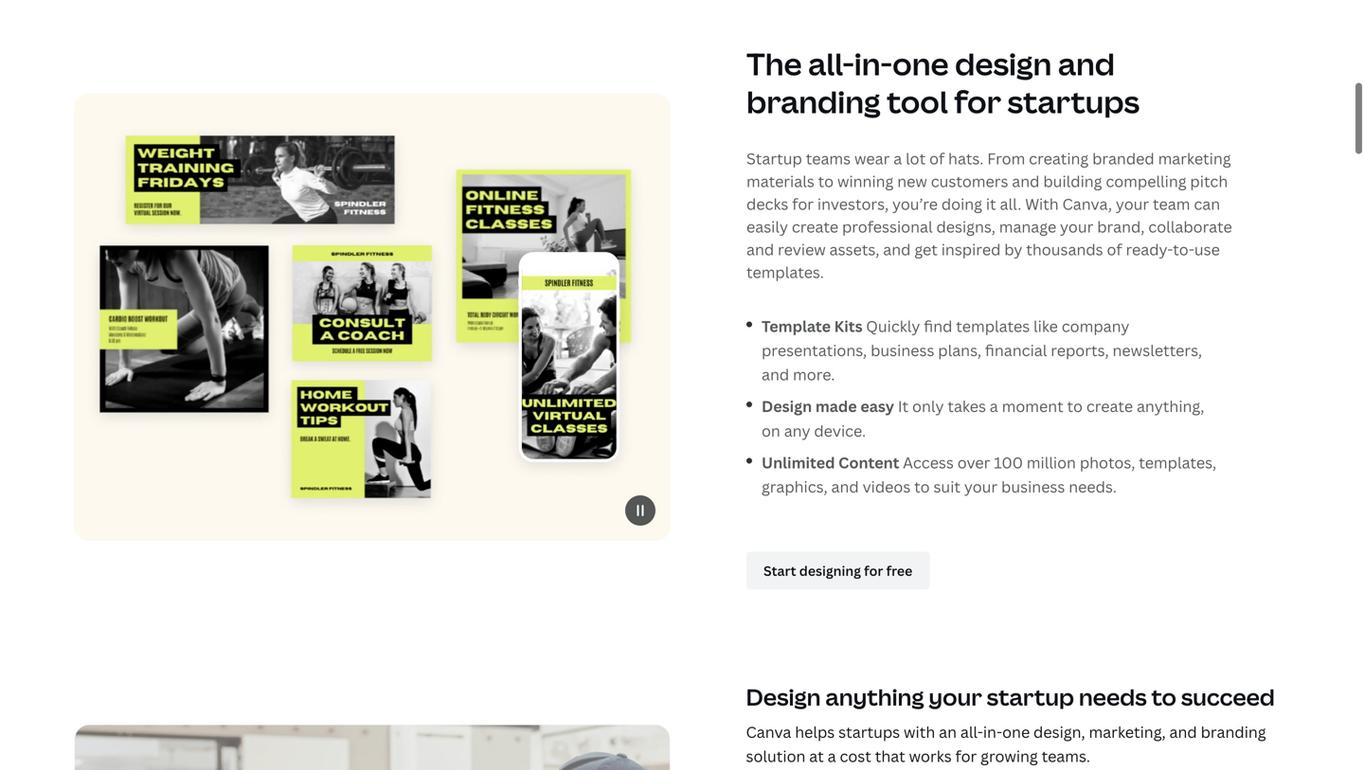 Task type: describe. For each thing, give the bounding box(es) containing it.
like
[[1034, 312, 1058, 332]]

and inside the all-in-one design and branding tool for startups
[[1058, 39, 1115, 80]]

only
[[912, 392, 944, 413]]

with
[[1025, 190, 1059, 210]]

more.
[[793, 361, 835, 381]]

works
[[909, 742, 952, 763]]

and inside access over 100 million photos, templates, graphics, and videos to suit your business needs.
[[831, 473, 859, 493]]

at
[[809, 742, 824, 763]]

presentations,
[[762, 336, 867, 357]]

the all-in-one design and branding tool for startups
[[747, 39, 1140, 118]]

and inside 'design anything your startup needs to succeed canva helps startups with an all-in-one design, marketing, and branding solution at a cost that works for growing teams.'
[[1170, 718, 1197, 738]]

it
[[898, 392, 909, 413]]

template kits
[[762, 312, 866, 332]]

it only takes a moment to create anything, on any device.
[[762, 392, 1205, 437]]

use
[[1195, 235, 1220, 256]]

branding inside 'design anything your startup needs to succeed canva helps startups with an all-in-one design, marketing, and branding solution at a cost that works for growing teams.'
[[1201, 718, 1266, 738]]

review
[[778, 235, 826, 256]]

your down canva,
[[1060, 213, 1094, 233]]

design for anything
[[746, 678, 821, 709]]

startup
[[987, 678, 1074, 709]]

videos
[[863, 473, 911, 493]]

with
[[904, 718, 935, 738]]

moment
[[1002, 392, 1064, 413]]

design,
[[1034, 718, 1085, 738]]

templates,
[[1139, 448, 1217, 469]]

your inside access over 100 million photos, templates, graphics, and videos to suit your business needs.
[[964, 473, 998, 493]]

templates
[[956, 312, 1030, 332]]

investors,
[[818, 190, 889, 210]]

quickly find templates like company presentations, business plans, financial reports, newsletters, and more.
[[762, 312, 1202, 381]]

design for made
[[762, 392, 812, 413]]

anything
[[826, 678, 924, 709]]

financial
[[985, 336, 1047, 357]]

a inside 'design anything your startup needs to succeed canva helps startups with an all-in-one design, marketing, and branding solution at a cost that works for growing teams.'
[[828, 742, 836, 763]]

that
[[875, 742, 905, 763]]

by
[[1004, 235, 1023, 256]]

your up brand,
[[1116, 190, 1149, 210]]

to-
[[1173, 235, 1195, 256]]

and down easily
[[747, 235, 774, 256]]

graphics,
[[762, 473, 828, 493]]

device.
[[814, 417, 866, 437]]

made
[[816, 392, 857, 413]]

0 vertical spatial of
[[929, 144, 945, 165]]

find
[[924, 312, 953, 332]]

lot
[[906, 144, 926, 165]]

content
[[839, 448, 899, 469]]

hats.
[[948, 144, 984, 165]]

manage
[[999, 213, 1057, 233]]

create inside "it only takes a moment to create anything, on any device."
[[1087, 392, 1133, 413]]

access
[[903, 448, 954, 469]]

any
[[784, 417, 810, 437]]

building
[[1043, 167, 1102, 187]]

creating
[[1029, 144, 1089, 165]]

decks
[[747, 190, 789, 210]]

all.
[[1000, 190, 1022, 210]]

for inside the all-in-one design and branding tool for startups
[[954, 77, 1001, 118]]

template
[[762, 312, 831, 332]]

can
[[1194, 190, 1220, 210]]

and down professional
[[883, 235, 911, 256]]

startups for helps
[[839, 718, 900, 738]]

unlimited
[[762, 448, 835, 469]]

brand,
[[1097, 213, 1145, 233]]

startup
[[747, 144, 802, 165]]

reports,
[[1051, 336, 1109, 357]]

you're
[[892, 190, 938, 210]]

your inside 'design anything your startup needs to succeed canva helps startups with an all-in-one design, marketing, and branding solution at a cost that works for growing teams.'
[[929, 678, 982, 709]]

in- inside 'design anything your startup needs to succeed canva helps startups with an all-in-one design, marketing, and branding solution at a cost that works for growing teams.'
[[983, 718, 1002, 738]]

new
[[897, 167, 927, 187]]

to inside 'design anything your startup needs to succeed canva helps startups with an all-in-one design, marketing, and branding solution at a cost that works for growing teams.'
[[1152, 678, 1177, 709]]

business inside quickly find templates like company presentations, business plans, financial reports, newsletters, and more.
[[871, 336, 935, 357]]

on
[[762, 417, 780, 437]]

cost
[[840, 742, 872, 763]]

tool
[[887, 77, 948, 118]]

marketing
[[1158, 144, 1231, 165]]

access over 100 million photos, templates, graphics, and videos to suit your business needs.
[[762, 448, 1217, 493]]

startup teams wear a lot of hats. from creating branded marketing materials to winning new customers and building compelling pitch decks for investors, you're doing it all. with canva, your team can easily create professional designs, manage your brand, collaborate and review assets, and get inspired by thousands of ready-to-use templates.
[[747, 144, 1232, 278]]

canva,
[[1063, 190, 1112, 210]]



Task type: locate. For each thing, give the bounding box(es) containing it.
materials
[[747, 167, 815, 187]]

a for moment
[[990, 392, 998, 413]]

your down over
[[964, 473, 998, 493]]

design
[[762, 392, 812, 413], [746, 678, 821, 709]]

company
[[1062, 312, 1130, 332]]

business down million on the right bottom of the page
[[1001, 473, 1065, 493]]

for down an
[[955, 742, 977, 763]]

startups for for
[[1008, 77, 1140, 118]]

0 vertical spatial a
[[894, 144, 902, 165]]

business down quickly
[[871, 336, 935, 357]]

1 horizontal spatial of
[[1107, 235, 1122, 256]]

growing
[[981, 742, 1038, 763]]

teams.
[[1042, 742, 1090, 763]]

0 vertical spatial create
[[792, 213, 839, 233]]

1 horizontal spatial all-
[[961, 718, 983, 738]]

startups inside the all-in-one design and branding tool for startups
[[1008, 77, 1140, 118]]

one inside the all-in-one design and branding tool for startups
[[893, 39, 949, 80]]

and right design
[[1058, 39, 1115, 80]]

0 vertical spatial business
[[871, 336, 935, 357]]

doing
[[942, 190, 982, 210]]

a
[[894, 144, 902, 165], [990, 392, 998, 413], [828, 742, 836, 763]]

inspired
[[941, 235, 1001, 256]]

and inside quickly find templates like company presentations, business plans, financial reports, newsletters, and more.
[[762, 361, 789, 381]]

and up all.
[[1012, 167, 1040, 187]]

0 horizontal spatial one
[[893, 39, 949, 80]]

branding
[[747, 77, 881, 118], [1201, 718, 1266, 738]]

0 horizontal spatial startups
[[839, 718, 900, 738]]

create inside startup teams wear a lot of hats. from creating branded marketing materials to winning new customers and building compelling pitch decks for investors, you're doing it all. with canva, your team can easily create professional designs, manage your brand, collaborate and review assets, and get inspired by thousands of ready-to-use templates.
[[792, 213, 839, 233]]

takes
[[948, 392, 986, 413]]

0 horizontal spatial of
[[929, 144, 945, 165]]

a inside startup teams wear a lot of hats. from creating branded marketing materials to winning new customers and building compelling pitch decks for investors, you're doing it all. with canva, your team can easily create professional designs, manage your brand, collaborate and review assets, and get inspired by thousands of ready-to-use templates.
[[894, 144, 902, 165]]

winning
[[837, 167, 894, 187]]

and
[[1058, 39, 1115, 80], [1012, 167, 1040, 187], [747, 235, 774, 256], [883, 235, 911, 256], [762, 361, 789, 381], [831, 473, 859, 493], [1170, 718, 1197, 738]]

to inside startup teams wear a lot of hats. from creating branded marketing materials to winning new customers and building compelling pitch decks for investors, you're doing it all. with canva, your team can easily create professional designs, manage your brand, collaborate and review assets, and get inspired by thousands of ready-to-use templates.
[[818, 167, 834, 187]]

and right marketing,
[[1170, 718, 1197, 738]]

startups inside 'design anything your startup needs to succeed canva helps startups with an all-in-one design, marketing, and branding solution at a cost that works for growing teams.'
[[839, 718, 900, 738]]

to up marketing,
[[1152, 678, 1177, 709]]

design
[[955, 39, 1052, 80]]

canva
[[746, 718, 791, 738]]

in-
[[854, 39, 893, 80], [983, 718, 1002, 738]]

branding up teams
[[747, 77, 881, 118]]

kits
[[834, 312, 863, 332]]

0 horizontal spatial business
[[871, 336, 935, 357]]

thousands
[[1026, 235, 1103, 256]]

a right the takes
[[990, 392, 998, 413]]

startups up creating
[[1008, 77, 1140, 118]]

1 horizontal spatial create
[[1087, 392, 1133, 413]]

collaborate
[[1149, 213, 1232, 233]]

it
[[986, 190, 996, 210]]

all-
[[808, 39, 854, 80], [961, 718, 983, 738]]

1 vertical spatial design
[[746, 678, 821, 709]]

0 horizontal spatial branding
[[747, 77, 881, 118]]

a right at
[[828, 742, 836, 763]]

1 vertical spatial for
[[792, 190, 814, 210]]

0 vertical spatial for
[[954, 77, 1001, 118]]

get
[[915, 235, 938, 256]]

to right moment
[[1067, 392, 1083, 413]]

1 vertical spatial branding
[[1201, 718, 1266, 738]]

solution
[[746, 742, 806, 763]]

to inside "it only takes a moment to create anything, on any device."
[[1067, 392, 1083, 413]]

over
[[958, 448, 990, 469]]

startups
[[1008, 77, 1140, 118], [839, 718, 900, 738]]

0 horizontal spatial a
[[828, 742, 836, 763]]

quickly
[[866, 312, 920, 332]]

a for lot
[[894, 144, 902, 165]]

million
[[1027, 448, 1076, 469]]

marketing,
[[1089, 718, 1166, 738]]

0 horizontal spatial create
[[792, 213, 839, 233]]

wear
[[855, 144, 890, 165]]

suit
[[934, 473, 961, 493]]

branded
[[1092, 144, 1155, 165]]

1 horizontal spatial startups
[[1008, 77, 1140, 118]]

assets,
[[830, 235, 880, 256]]

startups up cost
[[839, 718, 900, 738]]

an
[[939, 718, 957, 738]]

teams
[[806, 144, 851, 165]]

1 horizontal spatial one
[[1002, 718, 1030, 738]]

a inside "it only takes a moment to create anything, on any device."
[[990, 392, 998, 413]]

all- right the
[[808, 39, 854, 80]]

2 vertical spatial for
[[955, 742, 977, 763]]

to inside access over 100 million photos, templates, graphics, and videos to suit your business needs.
[[914, 473, 930, 493]]

needs.
[[1069, 473, 1117, 493]]

0 horizontal spatial all-
[[808, 39, 854, 80]]

one inside 'design anything your startup needs to succeed canva helps startups with an all-in-one design, marketing, and branding solution at a cost that works for growing teams.'
[[1002, 718, 1030, 738]]

templates.
[[747, 258, 824, 278]]

helps
[[795, 718, 835, 738]]

compelling
[[1106, 167, 1187, 187]]

1 horizontal spatial branding
[[1201, 718, 1266, 738]]

create up review
[[792, 213, 839, 233]]

in- inside the all-in-one design and branding tool for startups
[[854, 39, 893, 80]]

all- inside 'design anything your startup needs to succeed canva helps startups with an all-in-one design, marketing, and branding solution at a cost that works for growing teams.'
[[961, 718, 983, 738]]

0 vertical spatial startups
[[1008, 77, 1140, 118]]

branding down succeed
[[1201, 718, 1266, 738]]

of down brand,
[[1107, 235, 1122, 256]]

ready-
[[1126, 235, 1173, 256]]

0 horizontal spatial in-
[[854, 39, 893, 80]]

designs,
[[936, 213, 996, 233]]

1 horizontal spatial a
[[894, 144, 902, 165]]

1 vertical spatial create
[[1087, 392, 1133, 413]]

to down teams
[[818, 167, 834, 187]]

1 vertical spatial all-
[[961, 718, 983, 738]]

design up canva
[[746, 678, 821, 709]]

customers
[[931, 167, 1008, 187]]

business
[[871, 336, 935, 357], [1001, 473, 1065, 493]]

one left design
[[893, 39, 949, 80]]

the
[[747, 39, 802, 80]]

for down materials
[[792, 190, 814, 210]]

all- inside the all-in-one design and branding tool for startups
[[808, 39, 854, 80]]

photos,
[[1080, 448, 1135, 469]]

create
[[792, 213, 839, 233], [1087, 392, 1133, 413]]

team
[[1153, 190, 1190, 210]]

1 horizontal spatial business
[[1001, 473, 1065, 493]]

1 vertical spatial a
[[990, 392, 998, 413]]

1 horizontal spatial in-
[[983, 718, 1002, 738]]

to left "suit"
[[914, 473, 930, 493]]

professional
[[842, 213, 933, 233]]

anything,
[[1137, 392, 1205, 413]]

easily
[[747, 213, 788, 233]]

1 vertical spatial business
[[1001, 473, 1065, 493]]

easy
[[861, 392, 894, 413]]

100
[[994, 448, 1023, 469]]

business inside access over 100 million photos, templates, graphics, and videos to suit your business needs.
[[1001, 473, 1065, 493]]

succeed
[[1181, 678, 1275, 709]]

design made easy
[[762, 392, 898, 413]]

2 vertical spatial a
[[828, 742, 836, 763]]

create up photos,
[[1087, 392, 1133, 413]]

design inside 'design anything your startup needs to succeed canva helps startups with an all-in-one design, marketing, and branding solution at a cost that works for growing teams.'
[[746, 678, 821, 709]]

1 vertical spatial one
[[1002, 718, 1030, 738]]

for inside 'design anything your startup needs to succeed canva helps startups with an all-in-one design, marketing, and branding solution at a cost that works for growing teams.'
[[955, 742, 977, 763]]

a left lot at right
[[894, 144, 902, 165]]

design anything your startup needs to succeed canva helps startups with an all-in-one design, marketing, and branding solution at a cost that works for growing teams.
[[746, 678, 1275, 763]]

and left more.
[[762, 361, 789, 381]]

and down unlimited content
[[831, 473, 859, 493]]

from
[[987, 144, 1025, 165]]

your up an
[[929, 678, 982, 709]]

0 vertical spatial in-
[[854, 39, 893, 80]]

2 horizontal spatial a
[[990, 392, 998, 413]]

pitch
[[1190, 167, 1228, 187]]

of right lot at right
[[929, 144, 945, 165]]

0 vertical spatial design
[[762, 392, 812, 413]]

1 vertical spatial in-
[[983, 718, 1002, 738]]

1 vertical spatial startups
[[839, 718, 900, 738]]

design up any
[[762, 392, 812, 413]]

plans,
[[938, 336, 982, 357]]

branding inside the all-in-one design and branding tool for startups
[[747, 77, 881, 118]]

of
[[929, 144, 945, 165], [1107, 235, 1122, 256]]

all- right an
[[961, 718, 983, 738]]

0 vertical spatial one
[[893, 39, 949, 80]]

for inside startup teams wear a lot of hats. from creating branded marketing materials to winning new customers and building compelling pitch decks for investors, you're doing it all. with canva, your team can easily create professional designs, manage your brand, collaborate and review assets, and get inspired by thousands of ready-to-use templates.
[[792, 190, 814, 210]]

0 vertical spatial branding
[[747, 77, 881, 118]]

for up hats.
[[954, 77, 1001, 118]]

1 vertical spatial of
[[1107, 235, 1122, 256]]

unlimited content
[[762, 448, 903, 469]]

0 vertical spatial all-
[[808, 39, 854, 80]]

needs
[[1079, 678, 1147, 709]]

one up growing
[[1002, 718, 1030, 738]]

to
[[818, 167, 834, 187], [1067, 392, 1083, 413], [914, 473, 930, 493], [1152, 678, 1177, 709]]



Task type: vqa. For each thing, say whether or not it's contained in the screenshot.
Show pages image
no



